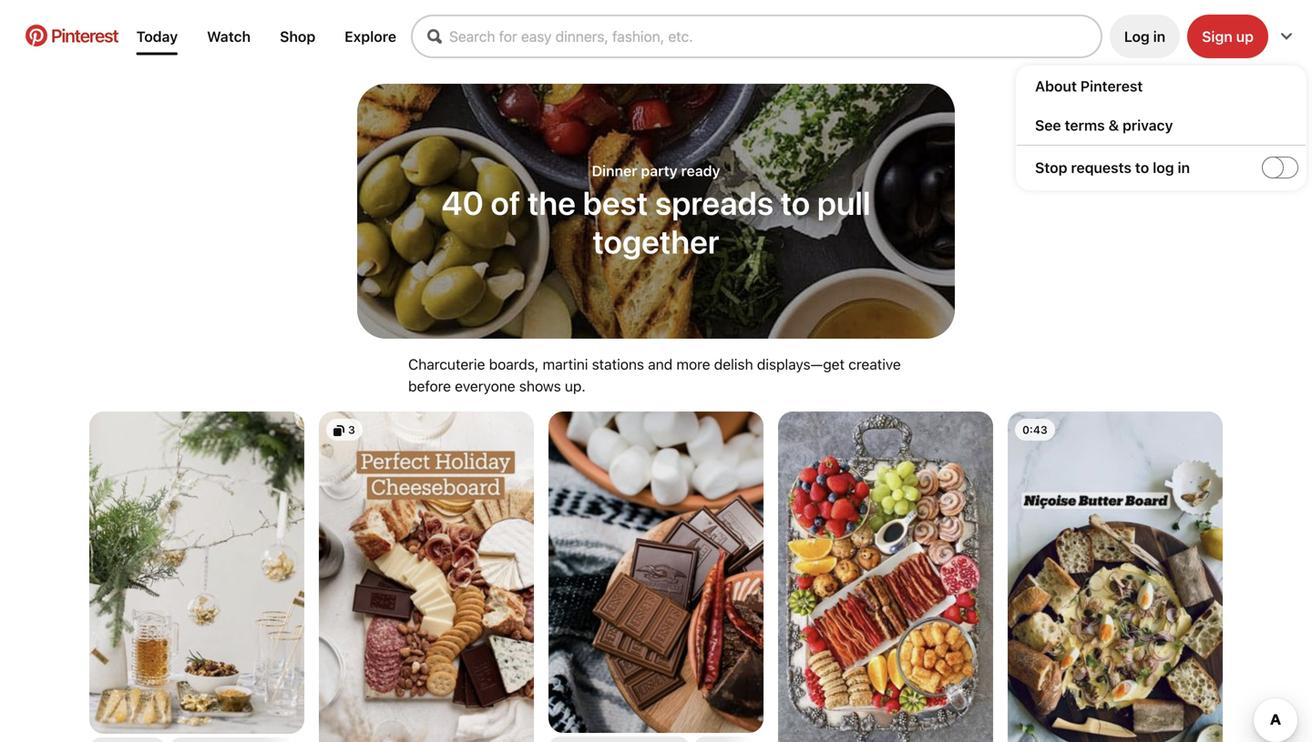 Task type: locate. For each thing, give the bounding box(es) containing it.
1 vertical spatial in
[[1178, 159, 1191, 176]]

list
[[82, 412, 1231, 743]]

1 vertical spatial pinterest
[[1081, 77, 1143, 95]]

everyone
[[455, 378, 516, 395]]

of
[[491, 183, 521, 222]]

dinner party ready 40 of the best spreads to pull together
[[442, 162, 871, 261]]

40 of the best spreads to pull together image
[[357, 84, 955, 339]]

0 horizontal spatial to
[[781, 183, 811, 222]]

healthy chicken casserole, casserole recipes, egg recipes, fish recipes, delicious healthy recipes, yummy food, health meal plan, roasted garlic image
[[1008, 412, 1223, 743]]

pinterest inside button
[[51, 25, 118, 46]]

creative
[[849, 356, 901, 373]]

to
[[1136, 159, 1150, 176], [781, 183, 811, 222]]

0 vertical spatial pinterest
[[51, 25, 118, 46]]

0 horizontal spatial in
[[1154, 28, 1166, 45]]

to left pull
[[781, 183, 811, 222]]

charcuterie boards, martini stations and more delish displays—get creative before everyone shows up.
[[408, 356, 901, 395]]

requests
[[1072, 159, 1132, 176]]

more
[[677, 356, 711, 373]]

0 horizontal spatial pinterest
[[51, 25, 118, 46]]

pull
[[818, 183, 871, 222]]

40
[[442, 183, 484, 222]]

log in button
[[1110, 15, 1181, 58]]

in
[[1154, 28, 1166, 45], [1178, 159, 1191, 176]]

explore link
[[337, 21, 404, 52]]

dinner
[[592, 162, 638, 180]]

shows
[[519, 378, 561, 395]]

1 vertical spatial to
[[781, 183, 811, 222]]

pinterest image
[[26, 24, 47, 46]]

&
[[1109, 117, 1120, 134]]

stop requests to log in
[[1036, 159, 1191, 176]]

pinterest
[[51, 25, 118, 46], [1081, 77, 1143, 95]]

1 horizontal spatial in
[[1178, 159, 1191, 176]]

pinterest up &
[[1081, 77, 1143, 95]]

log
[[1125, 28, 1150, 45]]

0 vertical spatial in
[[1154, 28, 1166, 45]]

watch
[[207, 28, 251, 45]]

about pinterest
[[1036, 77, 1143, 95]]

see terms & privacy link
[[1036, 117, 1306, 134]]

ready
[[681, 162, 721, 180]]

sign up
[[1203, 28, 1254, 45]]

explore
[[345, 28, 397, 45]]

see terms & privacy
[[1036, 117, 1174, 134]]

about pinterest link
[[1036, 77, 1306, 95]]

0 vertical spatial to
[[1136, 159, 1150, 176]]

to left log
[[1136, 159, 1150, 176]]

stations
[[592, 356, 644, 373]]

log in
[[1125, 28, 1166, 45]]

mexican s'mores bar. one of my favorite things about summer is camping and s'mores. roasting marshmallows over an open campfire always makes me feel like a kid again but this diy s'mores station would be a hit for a backyard party. all you need is terracotta clay pots, trays, cooking fuel, and lava rocks. enjoy! #muybuenocookbook #smores roasting marshmallows, chocolate marshmallows, all you need is, maria cookies, camping smores, fiesta recipes, snack station, terra cotta clay pots, mexican chocolate image
[[549, 412, 764, 734]]

pinterest right pinterest image
[[51, 25, 118, 46]]

a beautiful breakfast charcuterie board makes brunch so easy, and features crispy bacon, sausage, fresh fruit, tater tots and more. easy to make breakfast, summer breakfast, breakfast party, brunch party, best breakfast, group breakfast, charcuterie recipes, charcuterie board, oven cooked bacon image
[[779, 412, 994, 743]]

log
[[1153, 159, 1175, 176]]

the
[[528, 183, 576, 222]]

pinwheel appetizers, cold appetizers, cheese appetizers, finger food appetizers, christmas appetizers, finger foods, holiday desserts, holiday recipes, entryway image
[[319, 412, 534, 743]]

search image
[[428, 29, 442, 44]]

pinterest link
[[15, 24, 129, 46]]



Task type: describe. For each thing, give the bounding box(es) containing it.
pinterest button
[[15, 24, 129, 49]]

0:43
[[1023, 424, 1048, 437]]

3
[[348, 424, 355, 437]]

best
[[583, 183, 648, 222]]

sign
[[1203, 28, 1233, 45]]

spreads
[[655, 183, 774, 222]]

today
[[136, 28, 178, 45]]

charcuterie
[[408, 356, 485, 373]]

before
[[408, 378, 451, 395]]

identifier that shows the pin type image
[[334, 426, 345, 437]]

privacy
[[1123, 117, 1174, 134]]

0:43 button
[[1008, 412, 1223, 743]]

to inside dinner party ready 40 of the best spreads to pull together
[[781, 183, 811, 222]]

3 button
[[319, 412, 534, 743]]

about
[[1036, 77, 1077, 95]]

shop
[[280, 28, 316, 45]]

today link
[[129, 21, 185, 52]]

we've created a winter wonderland holiday drink station for christmas. plus a recipe for mulled pineapple cider! #winterpunch #pineapplepunch #cocktailrecipe holiday bar, holiday dinner party, holiday parties, holiday season, holiday decor, winter holiday, holiday coffee, christmas cocktails, holiday cocktails image
[[89, 412, 304, 735]]

up
[[1237, 28, 1254, 45]]

up.
[[565, 378, 586, 395]]

terms
[[1065, 117, 1106, 134]]

shop link
[[273, 21, 323, 52]]

delish
[[714, 356, 754, 373]]

boards,
[[489, 356, 539, 373]]

party
[[641, 162, 678, 180]]

Search text field
[[449, 28, 1101, 45]]

stop
[[1036, 159, 1068, 176]]

1 horizontal spatial to
[[1136, 159, 1150, 176]]

martini
[[543, 356, 588, 373]]

watch link
[[200, 21, 258, 52]]

see
[[1036, 117, 1062, 134]]

displays—get
[[757, 356, 845, 373]]

together
[[593, 222, 720, 261]]

0:43 link
[[1008, 412, 1223, 743]]

in inside button
[[1154, 28, 1166, 45]]

1 horizontal spatial pinterest
[[1081, 77, 1143, 95]]

list containing 3
[[82, 412, 1231, 743]]

sign up button
[[1188, 15, 1269, 58]]

and
[[648, 356, 673, 373]]

3 link
[[319, 412, 534, 743]]



Task type: vqa. For each thing, say whether or not it's contained in the screenshot.
the right THE YOUR
no



